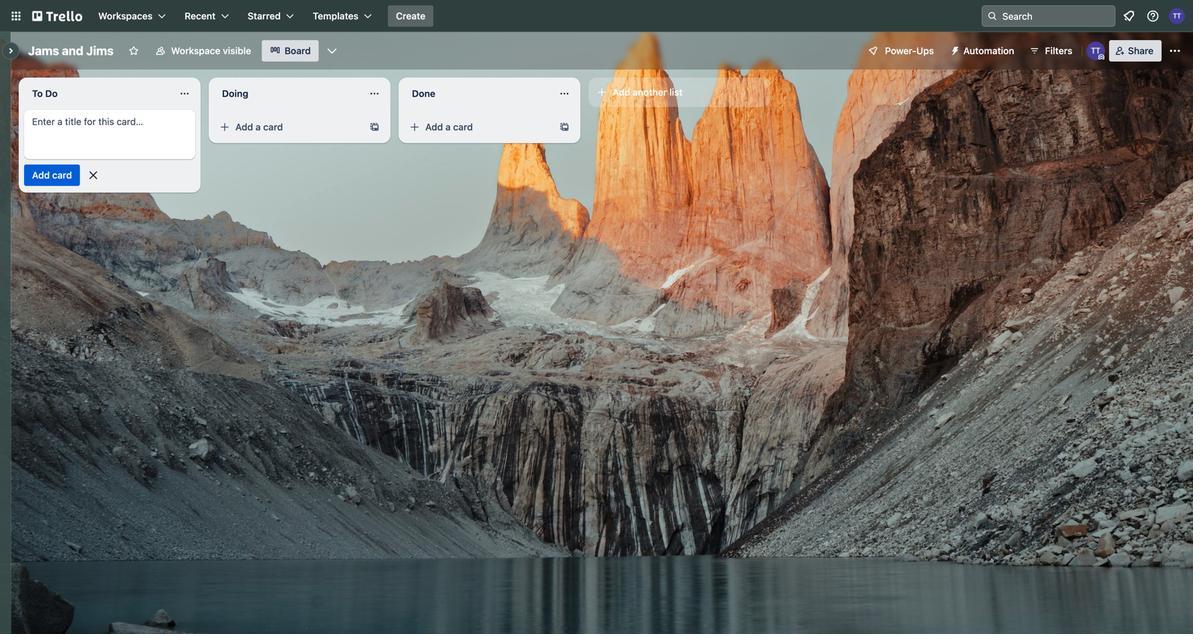 Task type: describe. For each thing, give the bounding box(es) containing it.
starred
[[248, 10, 281, 21]]

0 vertical spatial terry turtle (terryturtle) image
[[1170, 8, 1186, 24]]

starred button
[[240, 5, 302, 27]]

visible
[[223, 45, 251, 56]]

jams and jims
[[28, 43, 114, 58]]

To Do text field
[[24, 83, 171, 104]]

customize views image
[[326, 44, 339, 58]]

add for add a card button for done
[[426, 121, 443, 132]]

done
[[412, 88, 436, 99]]

create from template… image for done
[[559, 122, 570, 132]]

ups
[[917, 45, 934, 56]]

Board name text field
[[21, 40, 120, 62]]

jams
[[28, 43, 59, 58]]

back to home image
[[32, 5, 82, 27]]

search image
[[988, 11, 998, 21]]

to
[[32, 88, 43, 99]]

add a card button for doing
[[214, 116, 364, 138]]

add left cancel icon on the left
[[32, 170, 50, 181]]

a for doing
[[256, 121, 261, 132]]

another
[[633, 87, 667, 98]]

filters button
[[1026, 40, 1077, 62]]

a for done
[[446, 121, 451, 132]]

add another list button
[[589, 78, 771, 107]]

card for done
[[453, 121, 473, 132]]

power-ups
[[885, 45, 934, 56]]

create button
[[388, 5, 434, 27]]

workspace visible
[[171, 45, 251, 56]]

power-
[[885, 45, 917, 56]]

0 horizontal spatial card
[[52, 170, 72, 181]]

primary element
[[0, 0, 1194, 32]]

open information menu image
[[1147, 9, 1160, 23]]

Enter a title for this card… text field
[[24, 110, 195, 159]]

automation button
[[945, 40, 1023, 62]]

share
[[1129, 45, 1154, 56]]

add for the add another list button on the top of page
[[613, 87, 631, 98]]

workspaces
[[98, 10, 153, 21]]

0 notifications image
[[1121, 8, 1137, 24]]

workspace visible button
[[147, 40, 259, 62]]

workspace
[[171, 45, 220, 56]]

board
[[285, 45, 311, 56]]

to do
[[32, 88, 58, 99]]

share button
[[1110, 40, 1162, 62]]

this member is an admin of this board. image
[[1099, 54, 1105, 60]]



Task type: locate. For each thing, give the bounding box(es) containing it.
add down done
[[426, 121, 443, 132]]

1 horizontal spatial a
[[446, 121, 451, 132]]

add down doing
[[236, 121, 253, 132]]

board link
[[262, 40, 319, 62]]

create
[[396, 10, 426, 21]]

2 horizontal spatial card
[[453, 121, 473, 132]]

0 horizontal spatial a
[[256, 121, 261, 132]]

card down the doing text box
[[263, 121, 283, 132]]

add card button
[[24, 165, 80, 186]]

Search field
[[998, 6, 1115, 26]]

card
[[263, 121, 283, 132], [453, 121, 473, 132], [52, 170, 72, 181]]

add left another
[[613, 87, 631, 98]]

add
[[613, 87, 631, 98], [236, 121, 253, 132], [426, 121, 443, 132], [32, 170, 50, 181]]

a
[[256, 121, 261, 132], [446, 121, 451, 132]]

add a card button down the doing text box
[[214, 116, 364, 138]]

terry turtle (terryturtle) image
[[1170, 8, 1186, 24], [1087, 41, 1106, 60]]

add a card
[[236, 121, 283, 132], [426, 121, 473, 132]]

automation
[[964, 45, 1015, 56]]

recent
[[185, 10, 216, 21]]

add another list
[[613, 87, 683, 98]]

add card
[[32, 170, 72, 181]]

2 add a card from the left
[[426, 121, 473, 132]]

add a card button
[[214, 116, 364, 138], [404, 116, 554, 138]]

1 horizontal spatial add a card
[[426, 121, 473, 132]]

recent button
[[177, 5, 237, 27]]

a down done text box
[[446, 121, 451, 132]]

templates
[[313, 10, 359, 21]]

2 add a card button from the left
[[404, 116, 554, 138]]

star or unstar board image
[[128, 45, 139, 56]]

workspaces button
[[90, 5, 174, 27]]

2 a from the left
[[446, 121, 451, 132]]

0 horizontal spatial add a card button
[[214, 116, 364, 138]]

1 vertical spatial terry turtle (terryturtle) image
[[1087, 41, 1106, 60]]

1 horizontal spatial terry turtle (terryturtle) image
[[1170, 8, 1186, 24]]

create from template… image for doing
[[369, 122, 380, 132]]

add a card for doing
[[236, 121, 283, 132]]

1 add a card from the left
[[236, 121, 283, 132]]

add a card down done
[[426, 121, 473, 132]]

Doing text field
[[214, 83, 361, 104]]

doing
[[222, 88, 248, 99]]

card for doing
[[263, 121, 283, 132]]

add for add a card button related to doing
[[236, 121, 253, 132]]

add a card button down done text box
[[404, 116, 554, 138]]

Done text field
[[404, 83, 551, 104]]

1 horizontal spatial create from template… image
[[559, 122, 570, 132]]

sm image
[[945, 40, 964, 59]]

do
[[45, 88, 58, 99]]

templates button
[[305, 5, 380, 27]]

card left cancel icon on the left
[[52, 170, 72, 181]]

add a card button for done
[[404, 116, 554, 138]]

terry turtle (terryturtle) image right open information menu icon
[[1170, 8, 1186, 24]]

jims
[[86, 43, 114, 58]]

0 horizontal spatial terry turtle (terryturtle) image
[[1087, 41, 1106, 60]]

terry turtle (terryturtle) image right filters
[[1087, 41, 1106, 60]]

and
[[62, 43, 83, 58]]

add a card for done
[[426, 121, 473, 132]]

power-ups button
[[859, 40, 942, 62]]

add a card down doing
[[236, 121, 283, 132]]

2 create from template… image from the left
[[559, 122, 570, 132]]

0 horizontal spatial add a card
[[236, 121, 283, 132]]

1 horizontal spatial card
[[263, 121, 283, 132]]

card down done text box
[[453, 121, 473, 132]]

1 create from template… image from the left
[[369, 122, 380, 132]]

create from template… image
[[369, 122, 380, 132], [559, 122, 570, 132]]

1 add a card button from the left
[[214, 116, 364, 138]]

list
[[670, 87, 683, 98]]

cancel image
[[87, 169, 100, 182]]

switch to… image
[[9, 9, 23, 23]]

1 a from the left
[[256, 121, 261, 132]]

filters
[[1046, 45, 1073, 56]]

0 horizontal spatial create from template… image
[[369, 122, 380, 132]]

a down the doing text box
[[256, 121, 261, 132]]

1 horizontal spatial add a card button
[[404, 116, 554, 138]]

show menu image
[[1169, 44, 1182, 58]]



Task type: vqa. For each thing, say whether or not it's contained in the screenshot.
Can you please give feedback on the report? link
no



